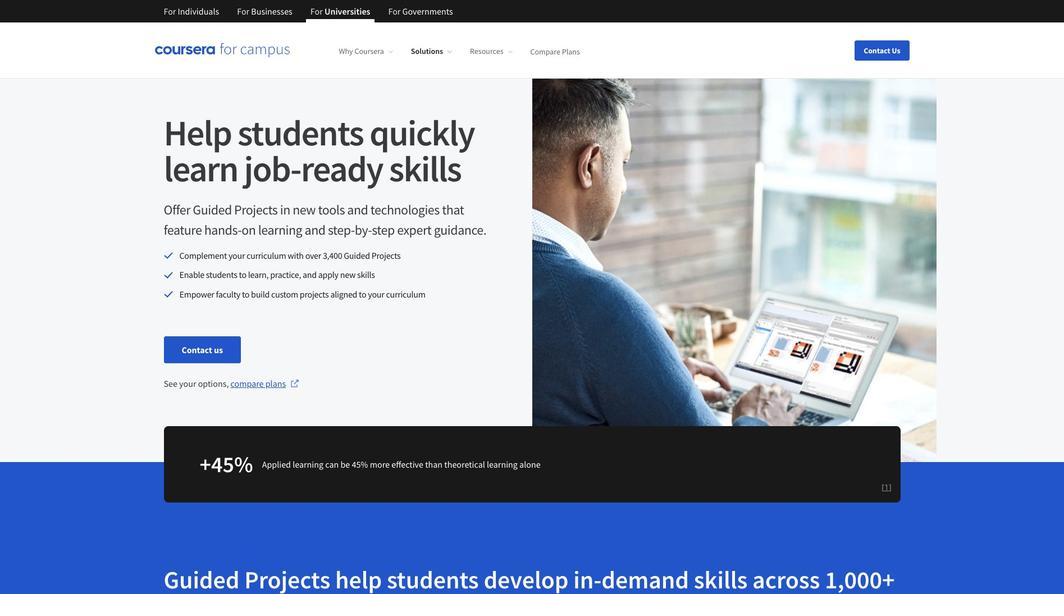 Task type: describe. For each thing, give the bounding box(es) containing it.
contact us
[[864, 45, 901, 55]]

businesses
[[251, 6, 293, 17]]

us
[[892, 45, 901, 55]]

why
[[339, 46, 353, 56]]

with
[[288, 250, 304, 261]]

empower faculty to build custom projects aligned to your curriculum
[[180, 289, 426, 300]]

1 vertical spatial new
[[340, 269, 356, 281]]

new inside offer guided projects in new tools and technologies that feature hands-on learning and step-by-step expert guidance.
[[293, 201, 316, 219]]

compare plans
[[531, 46, 580, 56]]

banner navigation
[[155, 0, 462, 22]]

see your options,
[[164, 378, 231, 389]]

2 vertical spatial and
[[303, 269, 317, 281]]

for for individuals
[[164, 6, 176, 17]]

apply
[[318, 269, 339, 281]]

offer guided projects in new tools and technologies that feature hands-on learning and step-by-step expert guidance.
[[164, 201, 487, 239]]

why coursera link
[[339, 46, 393, 56]]

contact for contact us
[[182, 345, 212, 356]]

compare
[[531, 46, 561, 56]]

learning inside offer guided projects in new tools and technologies that feature hands-on learning and step-by-step expert guidance.
[[258, 221, 302, 239]]

1 vertical spatial and
[[305, 221, 326, 239]]

coursera for campus image
[[155, 43, 290, 58]]

plans
[[266, 378, 286, 389]]

us
[[214, 345, 223, 356]]

for for governments
[[389, 6, 401, 17]]

1 vertical spatial skills
[[357, 269, 375, 281]]

contact for contact us
[[864, 45, 891, 55]]

aligned
[[331, 289, 357, 300]]

that
[[442, 201, 464, 219]]

for individuals
[[164, 6, 219, 17]]

practice,
[[270, 269, 301, 281]]

compare plans link
[[231, 377, 300, 391]]

over
[[305, 250, 321, 261]]

to for build
[[242, 289, 250, 300]]

applied
[[262, 459, 291, 470]]

expert
[[397, 221, 432, 239]]

contact us link
[[164, 337, 241, 364]]

compare plans link
[[531, 46, 580, 56]]

empower
[[180, 289, 214, 300]]

+45%
[[200, 451, 253, 479]]

guided inside offer guided projects in new tools and technologies that feature hands-on learning and step-by-step expert guidance.
[[193, 201, 232, 219]]

theoretical
[[445, 459, 485, 470]]

45%
[[352, 459, 368, 470]]

for governments
[[389, 6, 453, 17]]

quickly
[[370, 110, 475, 155]]

contact us button
[[855, 40, 910, 60]]

build
[[251, 289, 270, 300]]

help
[[164, 110, 232, 155]]

on
[[242, 221, 256, 239]]

compare plans
[[231, 378, 286, 389]]

learning left can
[[293, 459, 324, 470]]

for for universities
[[311, 6, 323, 17]]

projects
[[300, 289, 329, 300]]

hands-
[[204, 221, 242, 239]]

your for curriculum
[[229, 250, 245, 261]]

complement
[[180, 250, 227, 261]]

be
[[341, 459, 350, 470]]



Task type: locate. For each thing, give the bounding box(es) containing it.
[
[[882, 482, 885, 493]]

technologies
[[371, 201, 440, 219]]

1 horizontal spatial skills
[[389, 146, 461, 191]]

1 horizontal spatial new
[[340, 269, 356, 281]]

for left universities
[[311, 6, 323, 17]]

guidance.
[[434, 221, 487, 239]]

your for options,
[[179, 378, 196, 389]]

0 horizontal spatial your
[[179, 378, 196, 389]]

students for practice,
[[206, 269, 237, 281]]

than
[[425, 459, 443, 470]]

tools
[[318, 201, 345, 219]]

guided right 3,400
[[344, 250, 370, 261]]

0 horizontal spatial skills
[[357, 269, 375, 281]]

and
[[347, 201, 368, 219], [305, 221, 326, 239], [303, 269, 317, 281]]

skills inside help students quickly learn job-ready skills
[[389, 146, 461, 191]]

0 vertical spatial curriculum
[[247, 250, 286, 261]]

1 vertical spatial your
[[368, 289, 385, 300]]

why coursera
[[339, 46, 384, 56]]

1 horizontal spatial guided
[[344, 250, 370, 261]]

custom
[[271, 289, 298, 300]]

for left individuals
[[164, 6, 176, 17]]

0 horizontal spatial projects
[[234, 201, 278, 219]]

enable
[[180, 269, 204, 281]]

universities
[[325, 6, 371, 17]]

for businesses
[[237, 6, 293, 17]]

0 vertical spatial your
[[229, 250, 245, 261]]

more
[[370, 459, 390, 470]]

applied learning can be 45% more effective than theoretical learning alone
[[262, 459, 541, 470]]

0 vertical spatial and
[[347, 201, 368, 219]]

feature
[[164, 221, 202, 239]]

for
[[164, 6, 176, 17], [237, 6, 250, 17], [311, 6, 323, 17], [389, 6, 401, 17]]

1 horizontal spatial your
[[229, 250, 245, 261]]

0 vertical spatial projects
[[234, 201, 278, 219]]

in
[[280, 201, 290, 219]]

options,
[[198, 378, 229, 389]]

1 vertical spatial contact
[[182, 345, 212, 356]]

1 horizontal spatial curriculum
[[386, 289, 426, 300]]

contact
[[864, 45, 891, 55], [182, 345, 212, 356]]

for universities
[[311, 6, 371, 17]]

to
[[239, 269, 247, 281], [242, 289, 250, 300], [359, 289, 367, 300]]

learn
[[164, 146, 238, 191]]

solutions
[[411, 46, 443, 56]]

to left build
[[242, 289, 250, 300]]

1 vertical spatial projects
[[372, 250, 401, 261]]

help students quickly learn job-ready skills
[[164, 110, 475, 191]]

to right aligned
[[359, 289, 367, 300]]

new right 'apply'
[[340, 269, 356, 281]]

for left governments
[[389, 6, 401, 17]]

for for businesses
[[237, 6, 250, 17]]

4 for from the left
[[389, 6, 401, 17]]

1 vertical spatial students
[[206, 269, 237, 281]]

projects inside offer guided projects in new tools and technologies that feature hands-on learning and step-by-step expert guidance.
[[234, 201, 278, 219]]

1 horizontal spatial projects
[[372, 250, 401, 261]]

0 vertical spatial skills
[[389, 146, 461, 191]]

resources
[[470, 46, 504, 56]]

governments
[[403, 6, 453, 17]]

your right see
[[179, 378, 196, 389]]

0 horizontal spatial guided
[[193, 201, 232, 219]]

curriculum
[[247, 250, 286, 261], [386, 289, 426, 300]]

enable students to learn, practice, and apply new skills
[[180, 269, 375, 281]]

effective
[[392, 459, 424, 470]]

1 horizontal spatial contact
[[864, 45, 891, 55]]

learning down in
[[258, 221, 302, 239]]

by-
[[355, 221, 372, 239]]

students for job-
[[238, 110, 364, 155]]

can
[[325, 459, 339, 470]]

0 vertical spatial guided
[[193, 201, 232, 219]]

learn,
[[248, 269, 269, 281]]

3,400
[[323, 250, 342, 261]]

0 vertical spatial new
[[293, 201, 316, 219]]

learning left alone at the bottom
[[487, 459, 518, 470]]

offer
[[164, 201, 191, 219]]

your down on
[[229, 250, 245, 261]]

projects
[[234, 201, 278, 219], [372, 250, 401, 261]]

1 vertical spatial guided
[[344, 250, 370, 261]]

1 vertical spatial curriculum
[[386, 289, 426, 300]]

and up over
[[305, 221, 326, 239]]

ready
[[301, 146, 383, 191]]

to left the learn,
[[239, 269, 247, 281]]

2 vertical spatial your
[[179, 378, 196, 389]]

for left businesses
[[237, 6, 250, 17]]

skills up technologies
[[389, 146, 461, 191]]

alone
[[520, 459, 541, 470]]

and up by-
[[347, 201, 368, 219]]

compare
[[231, 378, 264, 389]]

resources link
[[470, 46, 513, 56]]

step-
[[328, 221, 355, 239]]

contact us
[[182, 345, 223, 356]]

coursera
[[355, 46, 384, 56]]

0 vertical spatial students
[[238, 110, 364, 155]]

contact inside button
[[864, 45, 891, 55]]

new
[[293, 201, 316, 219], [340, 269, 356, 281]]

2 horizontal spatial your
[[368, 289, 385, 300]]

individuals
[[178, 6, 219, 17]]

0 horizontal spatial students
[[206, 269, 237, 281]]

your right aligned
[[368, 289, 385, 300]]

0 horizontal spatial contact
[[182, 345, 212, 356]]

plans
[[562, 46, 580, 56]]

2 for from the left
[[237, 6, 250, 17]]

1
[[885, 482, 889, 493]]

projects down step
[[372, 250, 401, 261]]

solutions link
[[411, 46, 452, 56]]

0 horizontal spatial curriculum
[[247, 250, 286, 261]]

faculty
[[216, 289, 240, 300]]

]
[[889, 482, 892, 493]]

students inside help students quickly learn job-ready skills
[[238, 110, 364, 155]]

3 for from the left
[[311, 6, 323, 17]]

students
[[238, 110, 364, 155], [206, 269, 237, 281]]

step
[[372, 221, 395, 239]]

to for learn,
[[239, 269, 247, 281]]

[ 1 ]
[[882, 482, 892, 493]]

learning
[[258, 221, 302, 239], [293, 459, 324, 470], [487, 459, 518, 470]]

and left 'apply'
[[303, 269, 317, 281]]

1 for from the left
[[164, 6, 176, 17]]

new right in
[[293, 201, 316, 219]]

your
[[229, 250, 245, 261], [368, 289, 385, 300], [179, 378, 196, 389]]

guided up hands-
[[193, 201, 232, 219]]

complement your curriculum with over 3,400 guided projects
[[180, 250, 401, 261]]

projects up on
[[234, 201, 278, 219]]

0 vertical spatial contact
[[864, 45, 891, 55]]

1 horizontal spatial students
[[238, 110, 364, 155]]

see
[[164, 378, 178, 389]]

0 horizontal spatial new
[[293, 201, 316, 219]]

skills
[[389, 146, 461, 191], [357, 269, 375, 281]]

job-
[[244, 146, 301, 191]]

skills up aligned
[[357, 269, 375, 281]]

guided
[[193, 201, 232, 219], [344, 250, 370, 261]]



Task type: vqa. For each thing, say whether or not it's contained in the screenshot.
rightmost 3
no



